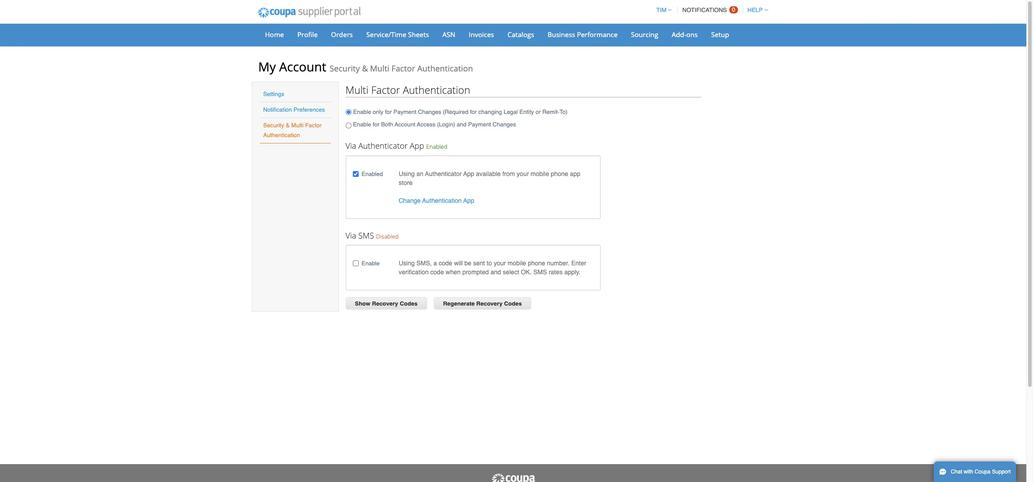 Task type: vqa. For each thing, say whether or not it's contained in the screenshot.
The Or
yes



Task type: locate. For each thing, give the bounding box(es) containing it.
2 using from the top
[[399, 260, 415, 267]]

orders
[[331, 30, 353, 39]]

your
[[517, 170, 529, 178], [494, 260, 506, 267]]

changes up access
[[418, 109, 442, 115]]

2 via from the top
[[346, 230, 356, 241]]

using up store
[[399, 170, 415, 178]]

authentication inside security & multi factor authentication
[[263, 132, 300, 139]]

authenticator down both
[[359, 141, 408, 151]]

2 vertical spatial factor
[[305, 122, 322, 129]]

1 vertical spatial changes
[[493, 121, 516, 128]]

& down service/time
[[362, 63, 368, 74]]

1 horizontal spatial changes
[[493, 121, 516, 128]]

sms right ok.
[[534, 269, 547, 276]]

1 vertical spatial using
[[399, 260, 415, 267]]

0 horizontal spatial sms
[[359, 230, 374, 241]]

1 codes from the left
[[400, 301, 418, 308]]

authentication down notification on the left top of page
[[263, 132, 300, 139]]

notification preferences link
[[263, 107, 325, 113]]

chat with coupa support button
[[934, 462, 1017, 483]]

Enable only for Payment Changes (Required for changing Legal Entity or Remit-To) radio
[[346, 107, 352, 118]]

multi down the notification preferences
[[291, 122, 304, 129]]

enable down via sms disabled
[[362, 261, 380, 267]]

tim
[[657, 7, 667, 13]]

1 vertical spatial &
[[286, 122, 290, 129]]

factor inside my account security & multi factor authentication
[[392, 63, 415, 74]]

0 horizontal spatial security
[[263, 122, 284, 129]]

enter
[[572, 260, 587, 267]]

using inside using sms, a code will be sent to your mobile phone number. enter verification code when prompted and select ok. sms rates apply.
[[399, 260, 415, 267]]

2 codes from the left
[[504, 301, 522, 308]]

0 vertical spatial &
[[362, 63, 368, 74]]

payment
[[394, 109, 417, 115], [468, 121, 491, 128]]

authenticator right an
[[425, 170, 462, 178]]

account
[[279, 58, 327, 75], [395, 121, 416, 128]]

&
[[362, 63, 368, 74], [286, 122, 290, 129]]

0
[[732, 6, 736, 13]]

0 vertical spatial security
[[330, 63, 360, 74]]

enable
[[353, 109, 371, 115], [353, 121, 371, 128], [362, 261, 380, 267]]

app inside 'using an authenticator app available from your mobile phone app store'
[[464, 170, 475, 178]]

0 vertical spatial enabled
[[426, 143, 448, 151]]

invoices
[[469, 30, 494, 39]]

security inside my account security & multi factor authentication
[[330, 63, 360, 74]]

recovery right show at the left bottom of the page
[[372, 301, 398, 308]]

0 vertical spatial via
[[346, 141, 356, 151]]

2 vertical spatial app
[[464, 197, 475, 204]]

add-ons
[[672, 30, 698, 39]]

1 horizontal spatial phone
[[551, 170, 569, 178]]

enabled down the via authenticator app enabled
[[362, 171, 383, 178]]

1 vertical spatial payment
[[468, 121, 491, 128]]

security & multi factor authentication link
[[263, 122, 322, 139]]

codes for show recovery codes
[[400, 301, 418, 308]]

for right only
[[385, 109, 392, 115]]

enable for enable only for payment changes (required for changing legal entity or remit-to)
[[353, 109, 371, 115]]

your right from
[[517, 170, 529, 178]]

0 horizontal spatial and
[[457, 121, 467, 128]]

sms left disabled
[[359, 230, 374, 241]]

multi
[[370, 63, 390, 74], [346, 83, 369, 97], [291, 122, 304, 129]]

sheets
[[408, 30, 429, 39]]

will
[[454, 260, 463, 267]]

entity
[[520, 109, 534, 115]]

for left changing
[[470, 109, 477, 115]]

apply.
[[565, 269, 581, 276]]

multi up enable only for payment changes (required for changing legal entity or remit-to) option
[[346, 83, 369, 97]]

0 vertical spatial and
[[457, 121, 467, 128]]

1 horizontal spatial account
[[395, 121, 416, 128]]

1 horizontal spatial authenticator
[[425, 170, 462, 178]]

1 vertical spatial via
[[346, 230, 356, 241]]

phone left app
[[551, 170, 569, 178]]

using sms, a code will be sent to your mobile phone number. enter verification code when prompted and select ok. sms rates apply.
[[399, 260, 587, 276]]

0 horizontal spatial coupa supplier portal image
[[252, 1, 367, 24]]

security down orders
[[330, 63, 360, 74]]

2 horizontal spatial multi
[[370, 63, 390, 74]]

using inside 'using an authenticator app available from your mobile phone app store'
[[399, 170, 415, 178]]

authentication right change
[[422, 197, 462, 204]]

0 vertical spatial multi
[[370, 63, 390, 74]]

recovery right the regenerate
[[477, 301, 503, 308]]

1 horizontal spatial payment
[[468, 121, 491, 128]]

for left both
[[373, 121, 380, 128]]

0 horizontal spatial mobile
[[508, 260, 526, 267]]

payment down changing
[[468, 121, 491, 128]]

1 vertical spatial mobile
[[508, 260, 526, 267]]

and
[[457, 121, 467, 128], [491, 269, 501, 276]]

select
[[503, 269, 519, 276]]

1 vertical spatial enable
[[353, 121, 371, 128]]

mobile up select
[[508, 260, 526, 267]]

1 vertical spatial sms
[[534, 269, 547, 276]]

and down enable only for payment changes (required for changing legal entity or remit-to) at top
[[457, 121, 467, 128]]

0 horizontal spatial multi
[[291, 122, 304, 129]]

access
[[417, 121, 436, 128]]

settings link
[[263, 91, 284, 98]]

0 horizontal spatial codes
[[400, 301, 418, 308]]

using up verification
[[399, 260, 415, 267]]

asn
[[443, 30, 456, 39]]

add-
[[672, 30, 687, 39]]

1 vertical spatial multi
[[346, 83, 369, 97]]

None checkbox
[[353, 171, 359, 177], [353, 261, 359, 267], [353, 171, 359, 177], [353, 261, 359, 267]]

2 vertical spatial multi
[[291, 122, 304, 129]]

1 horizontal spatial and
[[491, 269, 501, 276]]

0 vertical spatial changes
[[418, 109, 442, 115]]

1 horizontal spatial codes
[[504, 301, 522, 308]]

code right a
[[439, 260, 453, 267]]

0 horizontal spatial phone
[[528, 260, 546, 267]]

factor down preferences
[[305, 122, 322, 129]]

security
[[330, 63, 360, 74], [263, 122, 284, 129]]

codes down select
[[504, 301, 522, 308]]

0 vertical spatial using
[[399, 170, 415, 178]]

enable for enable for both account access (login) and payment changes
[[353, 121, 371, 128]]

phone inside 'using an authenticator app available from your mobile phone app store'
[[551, 170, 569, 178]]

0 horizontal spatial changes
[[418, 109, 442, 115]]

& inside my account security & multi factor authentication
[[362, 63, 368, 74]]

via authenticator app enabled
[[346, 141, 448, 151]]

changing
[[479, 109, 502, 115]]

phone up ok.
[[528, 260, 546, 267]]

0 vertical spatial code
[[439, 260, 453, 267]]

and down to
[[491, 269, 501, 276]]

multi factor authentication
[[346, 83, 471, 97]]

your right to
[[494, 260, 506, 267]]

1 horizontal spatial &
[[362, 63, 368, 74]]

service/time
[[367, 30, 407, 39]]

0 vertical spatial factor
[[392, 63, 415, 74]]

1 vertical spatial and
[[491, 269, 501, 276]]

app left available
[[464, 170, 475, 178]]

using for using an authenticator app available from your mobile phone app store
[[399, 170, 415, 178]]

and inside using sms, a code will be sent to your mobile phone number. enter verification code when prompted and select ok. sms rates apply.
[[491, 269, 501, 276]]

codes
[[400, 301, 418, 308], [504, 301, 522, 308]]

multi down service/time
[[370, 63, 390, 74]]

0 vertical spatial account
[[279, 58, 327, 75]]

1 vertical spatial your
[[494, 260, 506, 267]]

sourcing
[[631, 30, 659, 39]]

1 horizontal spatial coupa supplier portal image
[[491, 474, 536, 483]]

your inside using sms, a code will be sent to your mobile phone number. enter verification code when prompted and select ok. sms rates apply.
[[494, 260, 506, 267]]

via
[[346, 141, 356, 151], [346, 230, 356, 241]]

enable right enable only for payment changes (required for changing legal entity or remit-to) option
[[353, 109, 371, 115]]

recovery
[[372, 301, 398, 308], [477, 301, 503, 308]]

0 vertical spatial authenticator
[[359, 141, 408, 151]]

account down profile
[[279, 58, 327, 75]]

2 recovery from the left
[[477, 301, 503, 308]]

& down "notification preferences" link
[[286, 122, 290, 129]]

app
[[570, 170, 581, 178]]

0 vertical spatial app
[[410, 141, 424, 151]]

navigation containing notifications 0
[[653, 1, 769, 19]]

changes
[[418, 109, 442, 115], [493, 121, 516, 128]]

preferences
[[294, 107, 325, 113]]

code
[[439, 260, 453, 267], [431, 269, 444, 276]]

app down access
[[410, 141, 424, 151]]

notification preferences
[[263, 107, 325, 113]]

authenticator
[[359, 141, 408, 151], [425, 170, 462, 178]]

0 vertical spatial your
[[517, 170, 529, 178]]

changes down the legal
[[493, 121, 516, 128]]

factor up only
[[371, 83, 400, 97]]

codes down verification
[[400, 301, 418, 308]]

mobile right from
[[531, 170, 549, 178]]

1 vertical spatial security
[[263, 122, 284, 129]]

1 horizontal spatial security
[[330, 63, 360, 74]]

0 horizontal spatial account
[[279, 58, 327, 75]]

& inside security & multi factor authentication
[[286, 122, 290, 129]]

via down enable for both account access (login) and payment changes radio
[[346, 141, 356, 151]]

1 horizontal spatial recovery
[[477, 301, 503, 308]]

store
[[399, 179, 413, 186]]

1 recovery from the left
[[372, 301, 398, 308]]

app for authenticator
[[410, 141, 424, 151]]

coupa supplier portal image
[[252, 1, 367, 24], [491, 474, 536, 483]]

1 horizontal spatial enabled
[[426, 143, 448, 151]]

0 vertical spatial mobile
[[531, 170, 549, 178]]

via left disabled
[[346, 230, 356, 241]]

payment down the multi factor authentication
[[394, 109, 417, 115]]

1 vertical spatial authenticator
[[425, 170, 462, 178]]

notifications 0
[[683, 6, 736, 13]]

mobile inside 'using an authenticator app available from your mobile phone app store'
[[531, 170, 549, 178]]

app down 'using an authenticator app available from your mobile phone app store'
[[464, 197, 475, 204]]

catalogs
[[508, 30, 535, 39]]

enable right enable for both account access (login) and payment changes radio
[[353, 121, 371, 128]]

1 horizontal spatial your
[[517, 170, 529, 178]]

0 vertical spatial phone
[[551, 170, 569, 178]]

code down a
[[431, 269, 444, 276]]

0 horizontal spatial for
[[373, 121, 380, 128]]

0 vertical spatial enable
[[353, 109, 371, 115]]

1 horizontal spatial mobile
[[531, 170, 549, 178]]

account right both
[[395, 121, 416, 128]]

regenerate recovery codes link
[[434, 298, 532, 310]]

navigation
[[653, 1, 769, 19]]

security down notification on the left top of page
[[263, 122, 284, 129]]

authentication down asn
[[418, 63, 473, 74]]

asn link
[[437, 28, 461, 41]]

phone
[[551, 170, 569, 178], [528, 260, 546, 267]]

0 horizontal spatial &
[[286, 122, 290, 129]]

factor up the multi factor authentication
[[392, 63, 415, 74]]

show
[[355, 301, 371, 308]]

0 horizontal spatial recovery
[[372, 301, 398, 308]]

remit-
[[543, 109, 560, 115]]

sourcing link
[[626, 28, 665, 41]]

home link
[[259, 28, 290, 41]]

0 vertical spatial payment
[[394, 109, 417, 115]]

business performance
[[548, 30, 618, 39]]

using
[[399, 170, 415, 178], [399, 260, 415, 267]]

business
[[548, 30, 576, 39]]

authenticator inside 'using an authenticator app available from your mobile phone app store'
[[425, 170, 462, 178]]

chat with coupa support
[[951, 469, 1011, 476]]

0 vertical spatial sms
[[359, 230, 374, 241]]

support
[[993, 469, 1011, 476]]

app
[[410, 141, 424, 151], [464, 170, 475, 178], [464, 197, 475, 204]]

1 horizontal spatial sms
[[534, 269, 547, 276]]

1 via from the top
[[346, 141, 356, 151]]

1 vertical spatial enabled
[[362, 171, 383, 178]]

security inside security & multi factor authentication
[[263, 122, 284, 129]]

enabled down enable for both account access (login) and payment changes
[[426, 143, 448, 151]]

1 horizontal spatial multi
[[346, 83, 369, 97]]

factor
[[392, 63, 415, 74], [371, 83, 400, 97], [305, 122, 322, 129]]

via for via authenticator app
[[346, 141, 356, 151]]

0 horizontal spatial your
[[494, 260, 506, 267]]

number.
[[547, 260, 570, 267]]

1 vertical spatial app
[[464, 170, 475, 178]]

a
[[434, 260, 437, 267]]

mobile
[[531, 170, 549, 178], [508, 260, 526, 267]]

1 using from the top
[[399, 170, 415, 178]]

1 vertical spatial phone
[[528, 260, 546, 267]]



Task type: describe. For each thing, give the bounding box(es) containing it.
factor inside security & multi factor authentication
[[305, 122, 322, 129]]

verification
[[399, 269, 429, 276]]

enable only for payment changes (required for changing legal entity or remit-to)
[[353, 109, 568, 115]]

help
[[748, 7, 763, 13]]

1 horizontal spatial for
[[385, 109, 392, 115]]

multi inside security & multi factor authentication
[[291, 122, 304, 129]]

my
[[258, 58, 276, 75]]

orders link
[[325, 28, 359, 41]]

codes for regenerate recovery codes
[[504, 301, 522, 308]]

show recovery codes
[[355, 301, 418, 308]]

(required
[[443, 109, 469, 115]]

be
[[465, 260, 472, 267]]

via for via sms
[[346, 230, 356, 241]]

invoices link
[[463, 28, 500, 41]]

when
[[446, 269, 461, 276]]

1 vertical spatial factor
[[371, 83, 400, 97]]

2 vertical spatial enable
[[362, 261, 380, 267]]

available
[[476, 170, 501, 178]]

profile
[[298, 30, 318, 39]]

change authentication app link
[[399, 197, 475, 204]]

using for using sms, a code will be sent to your mobile phone number. enter verification code when prompted and select ok. sms rates apply.
[[399, 260, 415, 267]]

(login)
[[437, 121, 455, 128]]

only
[[373, 109, 384, 115]]

via sms disabled
[[346, 230, 399, 241]]

2 horizontal spatial for
[[470, 109, 477, 115]]

security & multi factor authentication
[[263, 122, 322, 139]]

1 vertical spatial account
[[395, 121, 416, 128]]

change
[[399, 197, 421, 204]]

service/time sheets link
[[361, 28, 435, 41]]

show recovery codes link
[[346, 298, 427, 310]]

tim link
[[653, 7, 672, 13]]

notification
[[263, 107, 292, 113]]

to
[[487, 260, 492, 267]]

change authentication app
[[399, 197, 475, 204]]

Enable for Both Account Access (Login) and Payment Changes radio
[[346, 120, 352, 132]]

add-ons link
[[666, 28, 704, 41]]

setup
[[712, 30, 730, 39]]

enable for both account access (login) and payment changes
[[353, 121, 516, 128]]

regenerate recovery codes
[[443, 301, 522, 308]]

mobile inside using sms, a code will be sent to your mobile phone number. enter verification code when prompted and select ok. sms rates apply.
[[508, 260, 526, 267]]

ok.
[[521, 269, 532, 276]]

disabled
[[376, 233, 399, 241]]

0 vertical spatial coupa supplier portal image
[[252, 1, 367, 24]]

enabled inside the via authenticator app enabled
[[426, 143, 448, 151]]

multi inside my account security & multi factor authentication
[[370, 63, 390, 74]]

phone inside using sms, a code will be sent to your mobile phone number. enter verification code when prompted and select ok. sms rates apply.
[[528, 260, 546, 267]]

an
[[417, 170, 424, 178]]

coupa
[[975, 469, 991, 476]]

business performance link
[[542, 28, 624, 41]]

app for authentication
[[464, 197, 475, 204]]

or
[[536, 109, 541, 115]]

with
[[964, 469, 974, 476]]

authentication up (required
[[403, 83, 471, 97]]

recovery for show
[[372, 301, 398, 308]]

settings
[[263, 91, 284, 98]]

both
[[381, 121, 393, 128]]

sent
[[473, 260, 485, 267]]

regenerate
[[443, 301, 475, 308]]

rates
[[549, 269, 563, 276]]

ons
[[687, 30, 698, 39]]

catalogs link
[[502, 28, 540, 41]]

to)
[[560, 109, 568, 115]]

home
[[265, 30, 284, 39]]

from
[[503, 170, 515, 178]]

0 horizontal spatial payment
[[394, 109, 417, 115]]

chat
[[951, 469, 963, 476]]

1 vertical spatial coupa supplier portal image
[[491, 474, 536, 483]]

using an authenticator app available from your mobile phone app store
[[399, 170, 581, 186]]

sms,
[[417, 260, 432, 267]]

notifications
[[683, 7, 727, 13]]

your inside 'using an authenticator app available from your mobile phone app store'
[[517, 170, 529, 178]]

0 horizontal spatial authenticator
[[359, 141, 408, 151]]

1 vertical spatial code
[[431, 269, 444, 276]]

help link
[[744, 7, 769, 13]]

performance
[[577, 30, 618, 39]]

recovery for regenerate
[[477, 301, 503, 308]]

authentication inside my account security & multi factor authentication
[[418, 63, 473, 74]]

legal
[[504, 109, 518, 115]]

my account security & multi factor authentication
[[258, 58, 473, 75]]

service/time sheets
[[367, 30, 429, 39]]

setup link
[[706, 28, 735, 41]]

prompted
[[463, 269, 489, 276]]

0 horizontal spatial enabled
[[362, 171, 383, 178]]

sms inside using sms, a code will be sent to your mobile phone number. enter verification code when prompted and select ok. sms rates apply.
[[534, 269, 547, 276]]

profile link
[[292, 28, 324, 41]]



